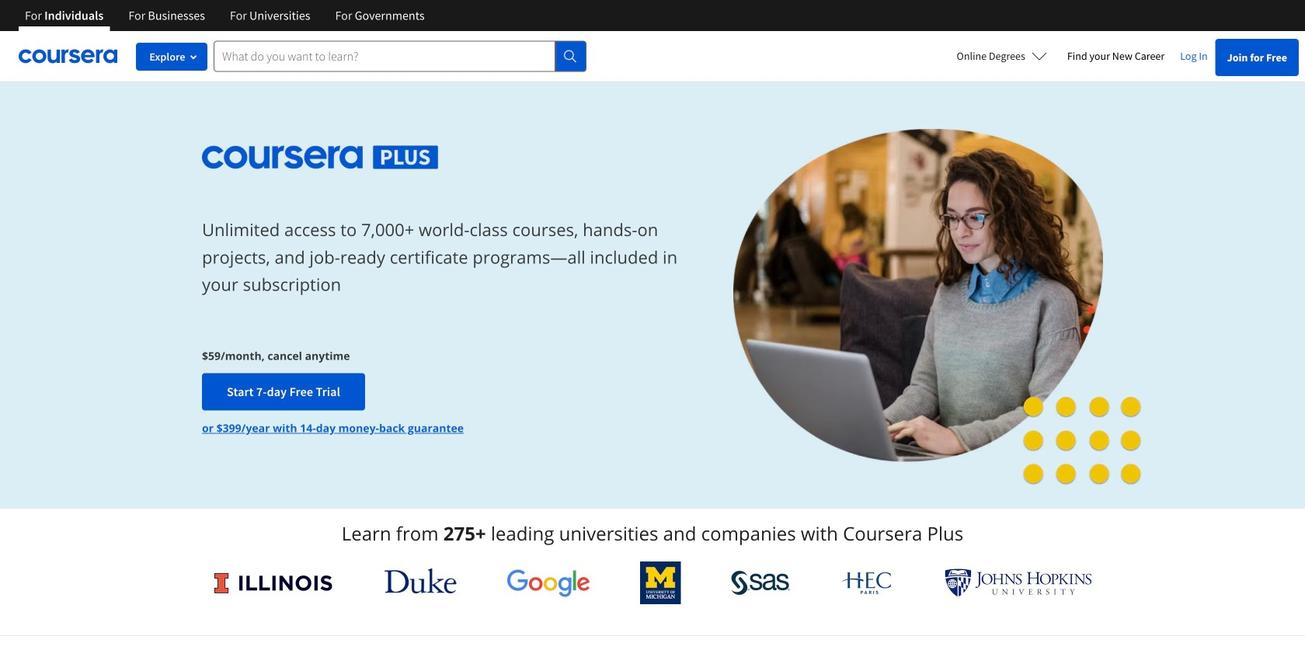 Task type: locate. For each thing, give the bounding box(es) containing it.
coursera image
[[19, 44, 117, 69]]

None search field
[[214, 41, 587, 72]]

sas image
[[731, 571, 791, 596]]

johns hopkins university image
[[945, 569, 1093, 598]]

university of michigan image
[[641, 562, 681, 605]]



Task type: vqa. For each thing, say whether or not it's contained in the screenshot.
theological
no



Task type: describe. For each thing, give the bounding box(es) containing it.
google image
[[507, 569, 591, 598]]

banner navigation
[[12, 0, 437, 31]]

hec paris image
[[841, 567, 895, 599]]

What do you want to learn? text field
[[214, 41, 556, 72]]

university of illinois at urbana-champaign image
[[213, 571, 335, 596]]

coursera plus image
[[202, 146, 439, 169]]

duke university image
[[384, 569, 457, 594]]



